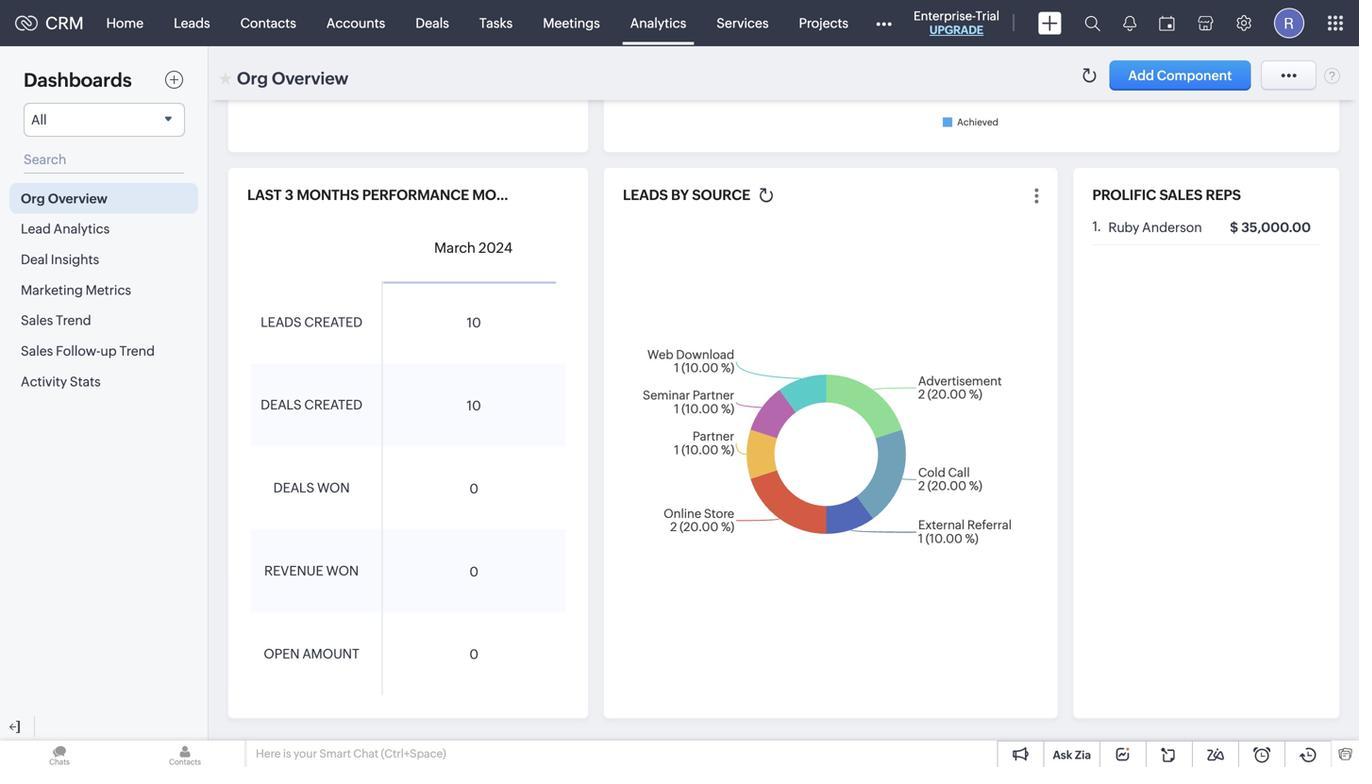 Task type: locate. For each thing, give the bounding box(es) containing it.
analytics left services
[[630, 16, 686, 31]]

meetings
[[543, 16, 600, 31]]

tasks
[[479, 16, 513, 31]]

1 horizontal spatial org
[[237, 69, 268, 88]]

analytics
[[630, 16, 686, 31], [53, 221, 110, 237]]

1 vertical spatial created
[[304, 398, 363, 413]]

sales for sales follow-up trend
[[21, 344, 53, 359]]

1 vertical spatial analytics
[[53, 221, 110, 237]]

sales
[[21, 313, 53, 328], [21, 344, 53, 359]]

All field
[[24, 103, 185, 137]]

activity stats link
[[9, 366, 198, 397]]

reps
[[1206, 187, 1241, 203]]

0
[[469, 481, 478, 496], [469, 564, 478, 579], [469, 647, 478, 662]]

0 for deals won
[[469, 481, 478, 496]]

deal insights
[[21, 252, 99, 267]]

search image
[[1084, 15, 1100, 31]]

your
[[294, 747, 317, 760]]

0 horizontal spatial analytics
[[53, 221, 110, 237]]

services link
[[701, 0, 784, 46]]

1 horizontal spatial analytics
[[630, 16, 686, 31]]

leads for leads by source
[[623, 187, 668, 203]]

analytics up insights
[[53, 221, 110, 237]]

enterprise-trial upgrade
[[914, 9, 999, 36]]

0 horizontal spatial overview
[[48, 191, 108, 206]]

meetings link
[[528, 0, 615, 46]]

insights
[[51, 252, 99, 267]]

1 vertical spatial 10
[[467, 398, 481, 413]]

0 vertical spatial won
[[317, 481, 350, 496]]

activity
[[21, 374, 67, 389]]

created down leads created
[[304, 398, 363, 413]]

org overview down contacts
[[237, 69, 348, 88]]

0 vertical spatial deals
[[261, 398, 302, 413]]

1 vertical spatial org overview
[[21, 191, 108, 206]]

sales trend link
[[9, 305, 198, 336]]

last 3 months performance monitor
[[247, 187, 540, 203]]

profile element
[[1263, 0, 1316, 46]]

2 10 from the top
[[467, 398, 481, 413]]

lead analytics
[[21, 221, 110, 237]]

0 vertical spatial 0
[[469, 481, 478, 496]]

10 for deals created
[[467, 398, 481, 413]]

follow-
[[56, 344, 100, 359]]

create menu element
[[1027, 0, 1073, 46]]

1. ruby anderson
[[1092, 219, 1202, 235]]

0 vertical spatial sales
[[21, 313, 53, 328]]

1 vertical spatial deals
[[273, 481, 314, 496]]

1 horizontal spatial trend
[[119, 344, 155, 359]]

0 vertical spatial created
[[304, 315, 363, 330]]

(ctrl+space)
[[381, 747, 446, 760]]

org overview link
[[9, 183, 198, 214]]

3
[[285, 187, 294, 203]]

profile image
[[1274, 8, 1304, 38]]

chats image
[[0, 741, 119, 767]]

monitor
[[472, 187, 540, 203]]

1 horizontal spatial leads
[[623, 187, 668, 203]]

ask
[[1053, 749, 1072, 762]]

leads up "deals created" at the left bottom
[[261, 315, 302, 330]]

0 vertical spatial overview
[[272, 69, 348, 88]]

org overview
[[237, 69, 348, 88], [21, 191, 108, 206]]

0 vertical spatial org overview
[[237, 69, 348, 88]]

deals up revenue
[[273, 481, 314, 496]]

0 horizontal spatial org overview
[[21, 191, 108, 206]]

anderson
[[1142, 220, 1202, 235]]

dashboards
[[24, 69, 132, 91]]

crm
[[45, 13, 84, 33]]

0 vertical spatial trend
[[56, 313, 91, 328]]

deals
[[261, 398, 302, 413], [273, 481, 314, 496]]

2 created from the top
[[304, 398, 363, 413]]

1 vertical spatial won
[[326, 564, 359, 579]]

leads left by
[[623, 187, 668, 203]]

0 horizontal spatial leads
[[261, 315, 302, 330]]

sales follow-up trend
[[21, 344, 155, 359]]

create menu image
[[1038, 12, 1062, 34]]

trend
[[56, 313, 91, 328], [119, 344, 155, 359]]

smart
[[319, 747, 351, 760]]

created
[[304, 315, 363, 330], [304, 398, 363, 413]]

stats
[[70, 374, 101, 389]]

search element
[[1073, 0, 1112, 46]]

created up "deals created" at the left bottom
[[304, 315, 363, 330]]

sales trend
[[21, 313, 91, 328]]

won down "deals created" at the left bottom
[[317, 481, 350, 496]]

org overview up "lead analytics"
[[21, 191, 108, 206]]

marketing metrics link
[[9, 275, 198, 305]]

won for revenue won
[[326, 564, 359, 579]]

0 horizontal spatial org
[[21, 191, 45, 206]]

org down contacts link
[[237, 69, 268, 88]]

by
[[671, 187, 689, 203]]

deals up deals won
[[261, 398, 302, 413]]

1 vertical spatial 0
[[469, 564, 478, 579]]

overview up "lead analytics"
[[48, 191, 108, 206]]

3 0 from the top
[[469, 647, 478, 662]]

march 2024
[[434, 240, 513, 256]]

1 vertical spatial leads
[[261, 315, 302, 330]]

10
[[467, 315, 481, 330], [467, 398, 481, 413]]

performance
[[362, 187, 469, 203]]

None button
[[1109, 60, 1251, 91]]

created for deals created
[[304, 398, 363, 413]]

help image
[[1324, 67, 1340, 84]]

1 vertical spatial org
[[21, 191, 45, 206]]

org
[[237, 69, 268, 88], [21, 191, 45, 206]]

1 vertical spatial overview
[[48, 191, 108, 206]]

created for leads created
[[304, 315, 363, 330]]

won right revenue
[[326, 564, 359, 579]]

0 vertical spatial leads
[[623, 187, 668, 203]]

2 sales from the top
[[21, 344, 53, 359]]

1 created from the top
[[304, 315, 363, 330]]

trend right up
[[119, 344, 155, 359]]

2 vertical spatial 0
[[469, 647, 478, 662]]

1 vertical spatial trend
[[119, 344, 155, 359]]

trend down marketing metrics
[[56, 313, 91, 328]]

signals image
[[1123, 15, 1136, 31]]

overview down contacts
[[272, 69, 348, 88]]

0 vertical spatial 10
[[467, 315, 481, 330]]

achieved
[[957, 117, 998, 127]]

contacts link
[[225, 0, 311, 46]]

projects link
[[784, 0, 864, 46]]

2 0 from the top
[[469, 564, 478, 579]]

1 horizontal spatial org overview
[[237, 69, 348, 88]]

overview
[[272, 69, 348, 88], [48, 191, 108, 206]]

1 0 from the top
[[469, 481, 478, 496]]

1 10 from the top
[[467, 315, 481, 330]]

org up lead
[[21, 191, 45, 206]]

1 vertical spatial sales
[[21, 344, 53, 359]]

here is your smart chat (ctrl+space)
[[256, 747, 446, 760]]

sales up activity
[[21, 344, 53, 359]]

deals for deals won
[[273, 481, 314, 496]]

leads
[[623, 187, 668, 203], [261, 315, 302, 330]]

1 sales from the top
[[21, 313, 53, 328]]

0 horizontal spatial trend
[[56, 313, 91, 328]]

sales down marketing
[[21, 313, 53, 328]]

enterprise-
[[914, 9, 976, 23]]

0 for open amount
[[469, 647, 478, 662]]

0 vertical spatial analytics
[[630, 16, 686, 31]]



Task type: describe. For each thing, give the bounding box(es) containing it.
1.
[[1092, 219, 1101, 234]]

contacts
[[240, 16, 296, 31]]

Search text field
[[24, 146, 184, 174]]

crm link
[[15, 13, 84, 33]]

deals won
[[273, 481, 350, 496]]

home
[[106, 16, 144, 31]]

ruby
[[1108, 220, 1139, 235]]

10 for leads created
[[467, 315, 481, 330]]

analytics link
[[615, 0, 701, 46]]

is
[[283, 747, 291, 760]]

open
[[264, 647, 300, 662]]

upgrade
[[930, 24, 984, 36]]

calendar image
[[1159, 16, 1175, 31]]

leads link
[[159, 0, 225, 46]]

contacts image
[[126, 741, 244, 767]]

deals link
[[400, 0, 464, 46]]

0 for revenue won
[[469, 564, 478, 579]]

Other Modules field
[[864, 8, 904, 38]]

0 vertical spatial org
[[237, 69, 268, 88]]

marketing
[[21, 283, 83, 298]]

deals
[[416, 16, 449, 31]]

signals element
[[1112, 0, 1148, 46]]

months
[[297, 187, 359, 203]]

up
[[100, 344, 117, 359]]

trial
[[976, 9, 999, 23]]

amount
[[302, 647, 359, 662]]

chat
[[353, 747, 379, 760]]

lead analytics link
[[9, 214, 198, 244]]

leads created
[[261, 315, 363, 330]]

$
[[1230, 220, 1238, 235]]

source
[[692, 187, 750, 203]]

here
[[256, 747, 281, 760]]

sales follow-up trend link
[[9, 336, 198, 366]]

deal insights link
[[9, 244, 198, 275]]

sales for sales trend
[[21, 313, 53, 328]]

tasks link
[[464, 0, 528, 46]]

prolific sales reps
[[1092, 187, 1241, 203]]

zia
[[1075, 749, 1091, 762]]

prolific
[[1092, 187, 1156, 203]]

won for deals won
[[317, 481, 350, 496]]

open amount
[[264, 647, 359, 662]]

logo image
[[15, 16, 38, 31]]

activity stats
[[21, 374, 101, 389]]

leads
[[174, 16, 210, 31]]

last
[[247, 187, 282, 203]]

2024
[[479, 240, 513, 256]]

leads for leads created
[[261, 315, 302, 330]]

deals for deals created
[[261, 398, 302, 413]]

deal
[[21, 252, 48, 267]]

home link
[[91, 0, 159, 46]]

$ 35,000.00
[[1230, 220, 1311, 235]]

ask zia
[[1053, 749, 1091, 762]]

sales
[[1159, 187, 1203, 203]]

services
[[717, 16, 769, 31]]

march
[[434, 240, 476, 256]]

accounts
[[326, 16, 385, 31]]

lead
[[21, 221, 51, 237]]

deals created
[[261, 398, 363, 413]]

projects
[[799, 16, 849, 31]]

accounts link
[[311, 0, 400, 46]]

metrics
[[86, 283, 131, 298]]

revenue won
[[264, 564, 359, 579]]

marketing metrics
[[21, 283, 131, 298]]

all
[[31, 112, 47, 127]]

revenue
[[264, 564, 323, 579]]

1 horizontal spatial overview
[[272, 69, 348, 88]]

leads by source
[[623, 187, 750, 203]]

35,000.00
[[1241, 220, 1311, 235]]



Task type: vqa. For each thing, say whether or not it's contained in the screenshot.


